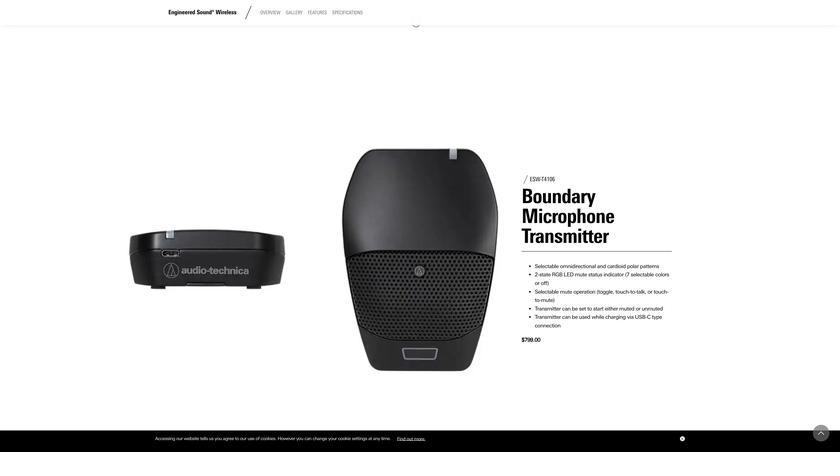 Task type: describe. For each thing, give the bounding box(es) containing it.
2 vertical spatial can
[[305, 436, 312, 441]]

off)
[[541, 280, 549, 286]]

divider line image
[[242, 6, 255, 19]]

1 vertical spatial can
[[563, 314, 571, 320]]

polar
[[628, 263, 639, 269]]

cookie
[[338, 436, 351, 441]]

indicator
[[604, 272, 624, 278]]

at
[[369, 436, 372, 441]]

1 selectable from the top
[[535, 263, 559, 269]]

engineered sound® wireless
[[169, 9, 237, 16]]

unmuted
[[642, 305, 663, 312]]

colors
[[656, 272, 670, 278]]

any
[[373, 436, 380, 441]]

find
[[397, 436, 406, 441]]

2 transmitter from the top
[[535, 314, 561, 320]]

gallery
[[286, 10, 303, 16]]

to inside selectable omnidirectional and cardioid polar patterns 2-state rgb led mute status indicator (7 selectable colors or off) selectable mute operation (toggle, touch-to-talk, or touch- to-mute) transmitter can be set to start either muted or unmuted transmitter can be used while charging via usb-c type connection
[[588, 305, 592, 312]]

1 touch- from the left
[[616, 289, 631, 295]]

your
[[329, 436, 337, 441]]

0 vertical spatial or
[[535, 280, 540, 286]]

either
[[605, 305, 618, 312]]

0 horizontal spatial to-
[[535, 297, 542, 303]]

1 you from the left
[[215, 436, 222, 441]]

while
[[592, 314, 605, 320]]

agree
[[223, 436, 234, 441]]

out
[[407, 436, 413, 441]]

specifications
[[333, 10, 363, 16]]

more.
[[414, 436, 426, 441]]

patterns
[[641, 263, 660, 269]]

2 selectable from the top
[[535, 289, 559, 295]]

selectable
[[631, 272, 654, 278]]

led
[[564, 272, 574, 278]]

operation
[[574, 289, 596, 295]]

cardioid
[[608, 263, 626, 269]]

us
[[209, 436, 214, 441]]

accessing
[[155, 436, 175, 441]]

settings
[[352, 436, 367, 441]]

2 vertical spatial or
[[636, 305, 641, 312]]

start
[[594, 305, 604, 312]]

1 be from the top
[[572, 305, 578, 312]]

0 vertical spatial to-
[[631, 289, 637, 295]]

1 vertical spatial mute
[[560, 289, 573, 295]]

(toggle,
[[597, 289, 615, 295]]

0 vertical spatial can
[[563, 305, 571, 312]]

via
[[628, 314, 634, 320]]



Task type: vqa. For each thing, say whether or not it's contained in the screenshot.
VMN30EN image
no



Task type: locate. For each thing, give the bounding box(es) containing it.
change
[[313, 436, 327, 441]]

touch- up muted
[[616, 289, 631, 295]]

state
[[540, 272, 551, 278]]

1 vertical spatial to
[[235, 436, 239, 441]]

or right the talk, at bottom right
[[648, 289, 653, 295]]

tells
[[200, 436, 208, 441]]

you right us
[[215, 436, 222, 441]]

1 horizontal spatial to-
[[631, 289, 637, 295]]

or up usb-
[[636, 305, 641, 312]]

to right set
[[588, 305, 592, 312]]

use
[[248, 436, 255, 441]]

muted
[[620, 305, 635, 312]]

2 our from the left
[[240, 436, 247, 441]]

mute)
[[542, 297, 555, 303]]

1 horizontal spatial or
[[636, 305, 641, 312]]

usb-
[[636, 314, 648, 320]]

find out more.
[[397, 436, 426, 441]]

1 horizontal spatial you
[[296, 436, 304, 441]]

(7
[[626, 272, 630, 278]]

0 vertical spatial to
[[588, 305, 592, 312]]

selectable up mute)
[[535, 289, 559, 295]]

0 horizontal spatial our
[[176, 436, 183, 441]]

cross image
[[681, 437, 684, 440]]

to right agree
[[235, 436, 239, 441]]

selectable omnidirectional and cardioid polar patterns 2-state rgb led mute status indicator (7 selectable colors or off) selectable mute operation (toggle, touch-to-talk, or touch- to-mute) transmitter can be set to start either muted or unmuted transmitter can be used while charging via usb-c type connection
[[535, 263, 670, 329]]

to
[[588, 305, 592, 312], [235, 436, 239, 441]]

rgb
[[552, 272, 563, 278]]

used
[[580, 314, 591, 320]]

2 be from the top
[[572, 314, 578, 320]]

2-
[[535, 272, 540, 278]]

be left used
[[572, 314, 578, 320]]

omnidirectional
[[560, 263, 596, 269]]

to- down off)
[[535, 297, 542, 303]]

overview
[[261, 10, 281, 16]]

to- up muted
[[631, 289, 637, 295]]

mute down omnidirectional
[[575, 272, 587, 278]]

be left set
[[572, 305, 578, 312]]

0 horizontal spatial touch-
[[616, 289, 631, 295]]

1 vertical spatial selectable
[[535, 289, 559, 295]]

1 vertical spatial transmitter
[[535, 314, 561, 320]]

transmitter up connection
[[535, 314, 561, 320]]

touch- down colors
[[654, 289, 669, 295]]

website
[[184, 436, 199, 441]]

2 you from the left
[[296, 436, 304, 441]]

our
[[176, 436, 183, 441], [240, 436, 247, 441]]

cookies.
[[261, 436, 277, 441]]

0 vertical spatial transmitter
[[535, 305, 561, 312]]

sound®
[[197, 9, 214, 16]]

0 horizontal spatial you
[[215, 436, 222, 441]]

0 horizontal spatial or
[[535, 280, 540, 286]]

find out more. link
[[392, 433, 431, 444]]

charging
[[606, 314, 626, 320]]

arrow up image
[[819, 430, 825, 436]]

can left used
[[563, 314, 571, 320]]

0 horizontal spatial to
[[235, 436, 239, 441]]

can left set
[[563, 305, 571, 312]]

1 our from the left
[[176, 436, 183, 441]]

1 horizontal spatial our
[[240, 436, 247, 441]]

touch-
[[616, 289, 631, 295], [654, 289, 669, 295]]

transmitter down mute)
[[535, 305, 561, 312]]

0 horizontal spatial mute
[[560, 289, 573, 295]]

time.
[[382, 436, 391, 441]]

you right the however
[[296, 436, 304, 441]]

of
[[256, 436, 260, 441]]

you
[[215, 436, 222, 441], [296, 436, 304, 441]]

transmitter
[[535, 305, 561, 312], [535, 314, 561, 320]]

to-
[[631, 289, 637, 295], [535, 297, 542, 303]]

set
[[580, 305, 586, 312]]

however
[[278, 436, 295, 441]]

be
[[572, 305, 578, 312], [572, 314, 578, 320]]

can left change
[[305, 436, 312, 441]]

1 horizontal spatial to
[[588, 305, 592, 312]]

accessing our website tells us you agree to our use of cookies. however you can change your cookie settings at any time.
[[155, 436, 392, 441]]

or left off)
[[535, 280, 540, 286]]

1 vertical spatial to-
[[535, 297, 542, 303]]

engineered
[[169, 9, 195, 16]]

2 touch- from the left
[[654, 289, 669, 295]]

0 vertical spatial be
[[572, 305, 578, 312]]

wireless
[[216, 9, 237, 16]]

talk,
[[637, 289, 647, 295]]

can
[[563, 305, 571, 312], [563, 314, 571, 320], [305, 436, 312, 441]]

c
[[648, 314, 651, 320]]

1 horizontal spatial touch-
[[654, 289, 669, 295]]

0 vertical spatial mute
[[575, 272, 587, 278]]

0 vertical spatial selectable
[[535, 263, 559, 269]]

1 transmitter from the top
[[535, 305, 561, 312]]

type
[[652, 314, 663, 320]]

selectable up state
[[535, 263, 559, 269]]

$799.00
[[522, 337, 541, 343]]

status
[[589, 272, 603, 278]]

1 vertical spatial be
[[572, 314, 578, 320]]

1 vertical spatial or
[[648, 289, 653, 295]]

mute down led
[[560, 289, 573, 295]]

our left use
[[240, 436, 247, 441]]

2 horizontal spatial or
[[648, 289, 653, 295]]

1 horizontal spatial mute
[[575, 272, 587, 278]]

and
[[598, 263, 606, 269]]

features
[[308, 10, 327, 16]]

or
[[535, 280, 540, 286], [648, 289, 653, 295], [636, 305, 641, 312]]

mute
[[575, 272, 587, 278], [560, 289, 573, 295]]

our left the website on the bottom of page
[[176, 436, 183, 441]]

connection
[[535, 322, 561, 329]]

selectable
[[535, 263, 559, 269], [535, 289, 559, 295]]



